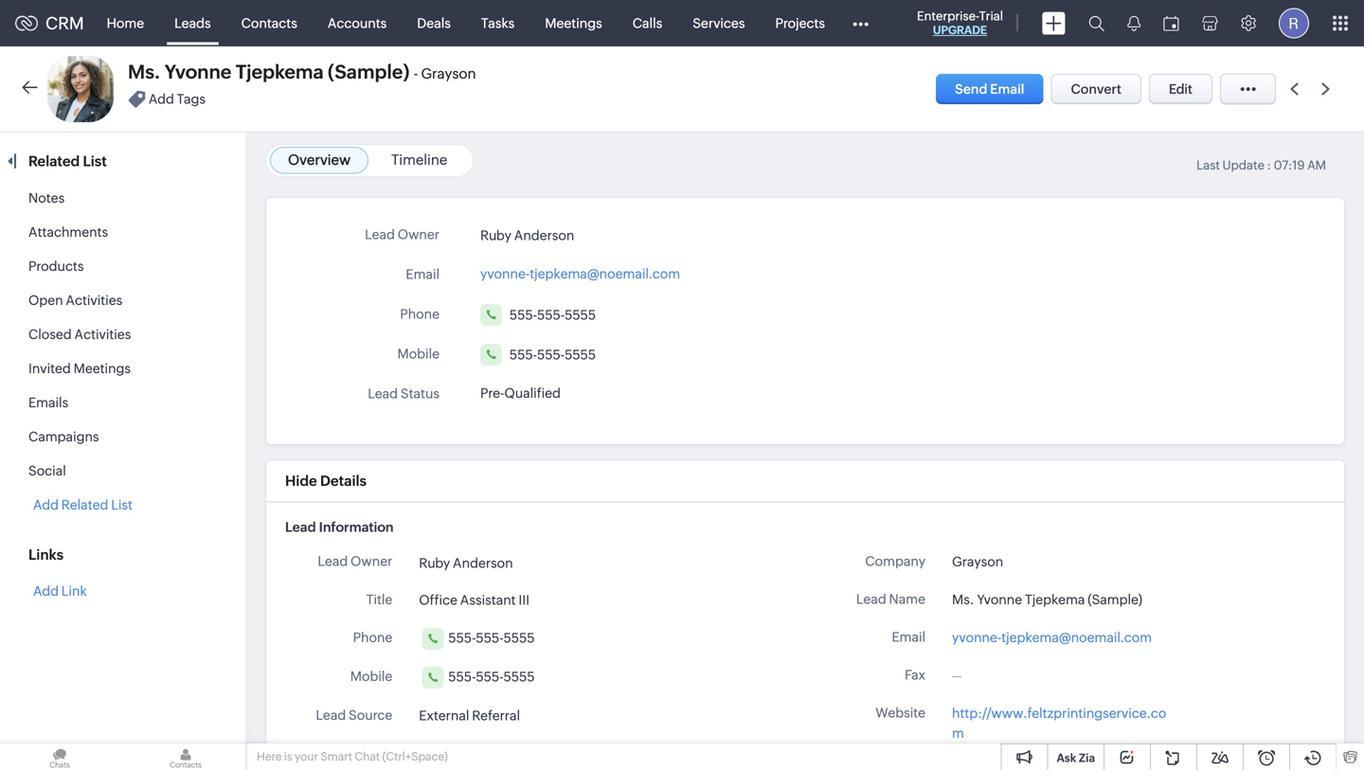 Task type: describe. For each thing, give the bounding box(es) containing it.
contacts link
[[226, 0, 312, 46]]

http://www.feltzprintingservice.co m link
[[952, 706, 1166, 741]]

referral
[[472, 708, 520, 723]]

activities for open activities
[[66, 293, 122, 308]]

07:19
[[1274, 158, 1305, 172]]

email inside button
[[990, 81, 1025, 97]]

create menu image
[[1042, 12, 1066, 35]]

lead source
[[316, 707, 392, 723]]

0 vertical spatial list
[[83, 153, 107, 170]]

signals element
[[1116, 0, 1152, 46]]

profile image
[[1279, 8, 1309, 38]]

owner for email
[[398, 227, 440, 242]]

mobile for source
[[350, 669, 392, 684]]

name
[[889, 592, 926, 607]]

create menu element
[[1031, 0, 1077, 46]]

next record image
[[1321, 83, 1334, 95]]

status
[[401, 386, 440, 401]]

chats image
[[0, 744, 119, 770]]

overview
[[288, 152, 351, 168]]

-
[[414, 65, 418, 82]]

accounts
[[328, 16, 387, 31]]

calendar image
[[1163, 16, 1179, 31]]

projects link
[[760, 0, 840, 46]]

add for ms. yvonne tjepkema (sample)
[[149, 91, 174, 106]]

open
[[28, 293, 63, 308]]

pre-
[[480, 386, 504, 401]]

tasks
[[481, 16, 515, 31]]

anderson for title
[[453, 555, 513, 571]]

external
[[419, 708, 469, 723]]

search element
[[1077, 0, 1116, 46]]

ms. yvonne tjepkema (sample)
[[952, 592, 1142, 607]]

ask zia
[[1057, 752, 1095, 764]]

hide details
[[285, 473, 367, 489]]

tjepkema@noemail.com for leftmost yvonne-tjepkema@noemail.com link
[[530, 266, 680, 281]]

lead name
[[856, 592, 926, 607]]

projects
[[775, 16, 825, 31]]

source
[[349, 707, 392, 723]]

lead left source
[[316, 707, 346, 723]]

tjepkema for ms. yvonne tjepkema (sample) - grayson
[[236, 61, 324, 83]]

(sample) for ms. yvonne tjepkema (sample) - grayson
[[328, 61, 410, 83]]

1 vertical spatial meetings
[[74, 361, 131, 376]]

last update : 07:19 am
[[1197, 158, 1326, 172]]

0 horizontal spatial yvonne-tjepkema@noemail.com link
[[480, 261, 680, 281]]

update
[[1223, 158, 1265, 172]]

ruby anderson for email
[[480, 228, 574, 243]]

yvonne- for rightmost yvonne-tjepkema@noemail.com link
[[952, 630, 1002, 645]]

http://www.feltzprintingservice.co
[[952, 706, 1166, 721]]

invited meetings link
[[28, 361, 131, 376]]

hide
[[285, 473, 317, 489]]

ms. for ms. yvonne tjepkema (sample) - grayson
[[128, 61, 160, 83]]

ruby anderson for title
[[419, 555, 513, 571]]

1 horizontal spatial grayson
[[952, 554, 1003, 569]]

grayson inside ms. yvonne tjepkema (sample) - grayson
[[421, 65, 476, 82]]

calls
[[633, 16, 662, 31]]

activities for closed activities
[[74, 327, 131, 342]]

company
[[865, 554, 926, 569]]

am
[[1307, 158, 1326, 172]]

title
[[366, 592, 392, 607]]

send
[[955, 81, 988, 97]]

ruby for title
[[419, 555, 450, 571]]

lead information
[[285, 520, 394, 535]]

lead owner for title
[[318, 554, 392, 569]]

lead down "hide"
[[285, 520, 316, 535]]

0 vertical spatial related
[[28, 153, 80, 170]]

1 vertical spatial related
[[61, 497, 108, 512]]

emails link
[[28, 395, 68, 410]]

notes
[[28, 190, 65, 206]]

(sample) for ms. yvonne tjepkema (sample)
[[1088, 592, 1142, 607]]

zia
[[1079, 752, 1095, 764]]

website
[[876, 705, 926, 720]]

industry
[[342, 745, 392, 761]]

related list
[[28, 153, 110, 170]]

qualified
[[504, 386, 561, 401]]

campaigns
[[28, 429, 99, 444]]

enterprise-
[[917, 9, 979, 23]]

1 horizontal spatial meetings
[[545, 16, 602, 31]]

accounts link
[[312, 0, 402, 46]]

m
[[952, 726, 964, 741]]

ruby for email
[[480, 228, 511, 243]]

send email button
[[936, 74, 1043, 104]]

details
[[320, 473, 367, 489]]

attachments
[[28, 225, 108, 240]]

home link
[[91, 0, 159, 46]]

yvonne for ms. yvonne tjepkema (sample)
[[977, 592, 1022, 607]]

lead down lead information
[[318, 554, 348, 569]]

logo image
[[15, 16, 38, 31]]

calls link
[[617, 0, 678, 46]]

products link
[[28, 259, 84, 274]]

0 horizontal spatial yvonne-tjepkema@noemail.com
[[480, 266, 680, 281]]

last
[[1197, 158, 1220, 172]]

lead status
[[368, 386, 440, 401]]

leads link
[[159, 0, 226, 46]]

lead left name
[[856, 592, 886, 607]]

your
[[295, 750, 318, 763]]

emails
[[28, 395, 68, 410]]

ms. yvonne tjepkema (sample) - grayson
[[128, 61, 476, 83]]

send email
[[955, 81, 1025, 97]]

social
[[28, 463, 66, 478]]

anderson for email
[[514, 228, 574, 243]]

services
[[693, 16, 745, 31]]

is
[[284, 750, 292, 763]]

tasks link
[[466, 0, 530, 46]]

add tags
[[149, 91, 206, 106]]

trial
[[979, 9, 1003, 23]]

:
[[1267, 158, 1271, 172]]

hide details link
[[285, 473, 367, 489]]



Task type: vqa. For each thing, say whether or not it's contained in the screenshot.


Task type: locate. For each thing, give the bounding box(es) containing it.
Other Modules field
[[840, 8, 881, 38]]

anderson
[[514, 228, 574, 243], [453, 555, 513, 571]]

attachments link
[[28, 225, 108, 240]]

0 horizontal spatial owner
[[351, 554, 392, 569]]

tjepkema@noemail.com for rightmost yvonne-tjepkema@noemail.com link
[[1002, 630, 1152, 645]]

0 horizontal spatial tjepkema@noemail.com
[[530, 266, 680, 281]]

0 vertical spatial yvonne-tjepkema@noemail.com link
[[480, 261, 680, 281]]

crm link
[[15, 13, 84, 33]]

activities
[[66, 293, 122, 308], [74, 327, 131, 342]]

profile element
[[1267, 0, 1321, 46]]

owner down timeline link
[[398, 227, 440, 242]]

0 horizontal spatial list
[[83, 153, 107, 170]]

0 horizontal spatial (sample)
[[328, 61, 410, 83]]

links
[[28, 547, 64, 563]]

convert
[[1071, 81, 1121, 97]]

mobile up status
[[397, 346, 440, 361]]

0 vertical spatial phone
[[400, 306, 440, 322]]

iii
[[519, 592, 530, 608]]

0 vertical spatial activities
[[66, 293, 122, 308]]

1 horizontal spatial tjepkema
[[1025, 592, 1085, 607]]

contacts
[[241, 16, 297, 31]]

0 horizontal spatial tjepkema
[[236, 61, 324, 83]]

edit
[[1169, 81, 1193, 97]]

activities up invited meetings link
[[74, 327, 131, 342]]

0 vertical spatial meetings
[[545, 16, 602, 31]]

lead left status
[[368, 386, 398, 401]]

(ctrl+space)
[[382, 750, 448, 763]]

meetings
[[545, 16, 602, 31], [74, 361, 131, 376]]

yvonne- for leftmost yvonne-tjepkema@noemail.com link
[[480, 266, 530, 281]]

phone down title
[[353, 630, 392, 645]]

open activities link
[[28, 293, 122, 308]]

notes link
[[28, 190, 65, 206]]

yvonne up tags
[[165, 61, 231, 83]]

0 vertical spatial lead owner
[[365, 227, 440, 242]]

here is your smart chat (ctrl+space)
[[257, 750, 448, 763]]

1 vertical spatial yvonne-tjepkema@noemail.com
[[952, 630, 1152, 645]]

deals link
[[402, 0, 466, 46]]

assistant
[[460, 592, 516, 608]]

previous record image
[[1290, 83, 1299, 95]]

0 vertical spatial yvonne-
[[480, 266, 530, 281]]

0 vertical spatial tjepkema
[[236, 61, 324, 83]]

link
[[61, 584, 87, 599]]

1 vertical spatial add
[[33, 497, 59, 512]]

lead owner for email
[[365, 227, 440, 242]]

0 vertical spatial tjepkema@noemail.com
[[530, 266, 680, 281]]

1 horizontal spatial ruby
[[480, 228, 511, 243]]

ms.
[[128, 61, 160, 83], [952, 592, 974, 607]]

0 vertical spatial yvonne
[[165, 61, 231, 83]]

tjepkema@noemail.com
[[530, 266, 680, 281], [1002, 630, 1152, 645]]

0 vertical spatial email
[[990, 81, 1025, 97]]

1 vertical spatial ms.
[[952, 592, 974, 607]]

list
[[83, 153, 107, 170], [111, 497, 133, 512]]

office
[[419, 592, 457, 608]]

1 horizontal spatial yvonne-tjepkema@noemail.com
[[952, 630, 1152, 645]]

activities up closed activities link
[[66, 293, 122, 308]]

0 vertical spatial yvonne-tjepkema@noemail.com
[[480, 266, 680, 281]]

0 vertical spatial ms.
[[128, 61, 160, 83]]

signals image
[[1127, 15, 1141, 31]]

0 horizontal spatial email
[[406, 267, 440, 282]]

smart
[[321, 750, 352, 763]]

yvonne right name
[[977, 592, 1022, 607]]

pre-qualified
[[480, 386, 561, 401]]

edit button
[[1149, 74, 1213, 104]]

0 vertical spatial ruby
[[480, 228, 511, 243]]

chat
[[355, 750, 380, 763]]

invited
[[28, 361, 71, 376]]

add
[[149, 91, 174, 106], [33, 497, 59, 512], [33, 584, 59, 599]]

1 vertical spatial activities
[[74, 327, 131, 342]]

mobile for status
[[397, 346, 440, 361]]

phone for title
[[353, 630, 392, 645]]

1 horizontal spatial list
[[111, 497, 133, 512]]

2 horizontal spatial email
[[990, 81, 1025, 97]]

1 horizontal spatial tjepkema@noemail.com
[[1002, 630, 1152, 645]]

1 vertical spatial yvonne
[[977, 592, 1022, 607]]

social link
[[28, 463, 66, 478]]

1 vertical spatial list
[[111, 497, 133, 512]]

grayson up ms. yvonne tjepkema (sample)
[[952, 554, 1003, 569]]

closed activities link
[[28, 327, 131, 342]]

1 horizontal spatial email
[[892, 629, 926, 645]]

phone up status
[[400, 306, 440, 322]]

here
[[257, 750, 282, 763]]

1 horizontal spatial phone
[[400, 306, 440, 322]]

1 vertical spatial mobile
[[350, 669, 392, 684]]

search image
[[1088, 15, 1105, 31]]

1 vertical spatial tjepkema
[[1025, 592, 1085, 607]]

1 vertical spatial yvonne-
[[952, 630, 1002, 645]]

overview link
[[288, 152, 351, 168]]

phone
[[400, 306, 440, 322], [353, 630, 392, 645]]

convert button
[[1051, 74, 1141, 104]]

add link
[[33, 584, 87, 599]]

crm
[[45, 13, 84, 33]]

1 horizontal spatial anderson
[[514, 228, 574, 243]]

mobile up source
[[350, 669, 392, 684]]

tags
[[177, 91, 206, 106]]

mobile
[[397, 346, 440, 361], [350, 669, 392, 684]]

ruby anderson
[[480, 228, 574, 243], [419, 555, 513, 571]]

lead owner
[[365, 227, 440, 242], [318, 554, 392, 569]]

fax
[[905, 667, 926, 683]]

ask
[[1057, 752, 1076, 764]]

0 vertical spatial (sample)
[[328, 61, 410, 83]]

meetings left calls link
[[545, 16, 602, 31]]

add left link
[[33, 584, 59, 599]]

yvonne-
[[480, 266, 530, 281], [952, 630, 1002, 645]]

information
[[319, 520, 394, 535]]

0 horizontal spatial grayson
[[421, 65, 476, 82]]

1 vertical spatial tjepkema@noemail.com
[[1002, 630, 1152, 645]]

closed activities
[[28, 327, 131, 342]]

2 vertical spatial add
[[33, 584, 59, 599]]

1 horizontal spatial mobile
[[397, 346, 440, 361]]

0 vertical spatial add
[[149, 91, 174, 106]]

add left tags
[[149, 91, 174, 106]]

phone for email
[[400, 306, 440, 322]]

0 horizontal spatial ms.
[[128, 61, 160, 83]]

1 horizontal spatial yvonne
[[977, 592, 1022, 607]]

0 vertical spatial grayson
[[421, 65, 476, 82]]

1 horizontal spatial (sample)
[[1088, 592, 1142, 607]]

timeline link
[[391, 152, 447, 168]]

yvonne-tjepkema@noemail.com link
[[480, 261, 680, 281], [952, 628, 1152, 647]]

0 horizontal spatial phone
[[353, 630, 392, 645]]

1 vertical spatial grayson
[[952, 554, 1003, 569]]

http://www.feltzprintingservice.co m
[[952, 706, 1166, 741]]

tjepkema
[[236, 61, 324, 83], [1025, 592, 1085, 607]]

closed
[[28, 327, 72, 342]]

0 horizontal spatial yvonne
[[165, 61, 231, 83]]

upgrade
[[933, 24, 987, 36]]

contacts image
[[126, 744, 245, 770]]

555-
[[509, 307, 537, 322], [537, 307, 565, 322], [509, 347, 537, 362], [537, 347, 565, 362], [448, 630, 476, 645], [476, 630, 504, 645], [448, 669, 476, 684], [476, 669, 504, 684]]

0 vertical spatial anderson
[[514, 228, 574, 243]]

0 vertical spatial owner
[[398, 227, 440, 242]]

services link
[[678, 0, 760, 46]]

home
[[107, 16, 144, 31]]

lead owner down information
[[318, 554, 392, 569]]

related up notes
[[28, 153, 80, 170]]

1 horizontal spatial yvonne-tjepkema@noemail.com link
[[952, 628, 1152, 647]]

555-555-5555
[[509, 307, 596, 322], [509, 347, 596, 362], [448, 630, 535, 645], [448, 669, 535, 684]]

1 horizontal spatial yvonne-
[[952, 630, 1002, 645]]

1 vertical spatial phone
[[353, 630, 392, 645]]

yvonne for ms. yvonne tjepkema (sample) - grayson
[[165, 61, 231, 83]]

meetings down closed activities link
[[74, 361, 131, 376]]

ms. for ms. yvonne tjepkema (sample)
[[952, 592, 974, 607]]

0 horizontal spatial yvonne-
[[480, 266, 530, 281]]

meetings link
[[530, 0, 617, 46]]

1 vertical spatial owner
[[351, 554, 392, 569]]

enterprise-trial upgrade
[[917, 9, 1003, 36]]

1 vertical spatial ruby
[[419, 555, 450, 571]]

0 horizontal spatial anderson
[[453, 555, 513, 571]]

0 horizontal spatial meetings
[[74, 361, 131, 376]]

1 horizontal spatial ms.
[[952, 592, 974, 607]]

owner for title
[[351, 554, 392, 569]]

open activities
[[28, 293, 122, 308]]

leads
[[174, 16, 211, 31]]

2 vertical spatial email
[[892, 629, 926, 645]]

1 vertical spatial anderson
[[453, 555, 513, 571]]

external referral
[[419, 708, 520, 723]]

0 horizontal spatial mobile
[[350, 669, 392, 684]]

ms. right name
[[952, 592, 974, 607]]

0 vertical spatial mobile
[[397, 346, 440, 361]]

tjepkema for ms. yvonne tjepkema (sample)
[[1025, 592, 1085, 607]]

lead down timeline link
[[365, 227, 395, 242]]

1 vertical spatial (sample)
[[1088, 592, 1142, 607]]

add related list
[[33, 497, 133, 512]]

0 vertical spatial ruby anderson
[[480, 228, 574, 243]]

0 horizontal spatial ruby
[[419, 555, 450, 571]]

grayson right -
[[421, 65, 476, 82]]

owner down information
[[351, 554, 392, 569]]

add down social link
[[33, 497, 59, 512]]

1 vertical spatial lead owner
[[318, 554, 392, 569]]

5555
[[565, 307, 596, 322], [565, 347, 596, 362], [504, 630, 535, 645], [504, 669, 535, 684]]

ms. up add tags
[[128, 61, 160, 83]]

campaigns link
[[28, 429, 99, 444]]

timeline
[[391, 152, 447, 168]]

add for related list
[[33, 584, 59, 599]]

1 horizontal spatial owner
[[398, 227, 440, 242]]

lead owner down timeline link
[[365, 227, 440, 242]]

1 vertical spatial ruby anderson
[[419, 555, 513, 571]]

invited meetings
[[28, 361, 131, 376]]

1 vertical spatial email
[[406, 267, 440, 282]]

1 vertical spatial yvonne-tjepkema@noemail.com link
[[952, 628, 1152, 647]]

related down social
[[61, 497, 108, 512]]



